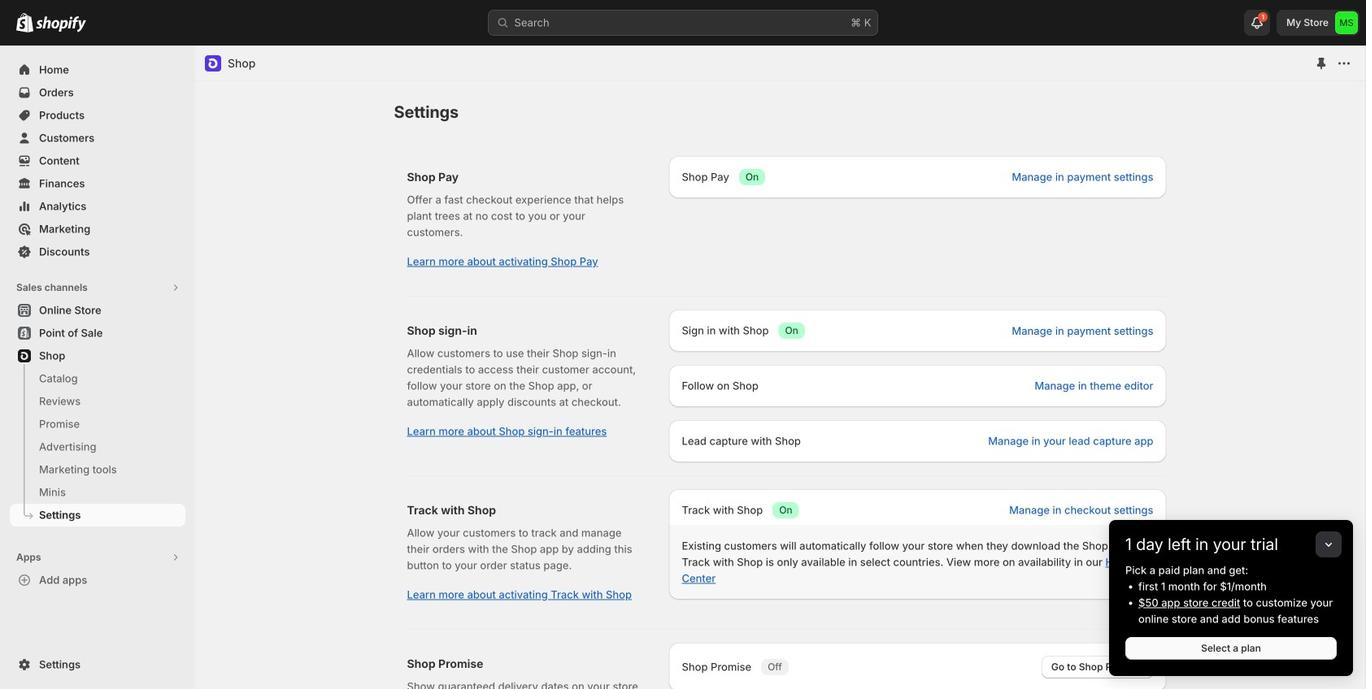 Task type: describe. For each thing, give the bounding box(es) containing it.
1 horizontal spatial shopify image
[[36, 16, 86, 32]]

fullscreen dialog
[[195, 46, 1366, 690]]



Task type: vqa. For each thing, say whether or not it's contained in the screenshot.
the Shopify image
yes



Task type: locate. For each thing, give the bounding box(es) containing it.
0 horizontal spatial shopify image
[[16, 13, 33, 32]]

shopify image
[[16, 13, 33, 32], [36, 16, 86, 32]]

icon for shop image
[[205, 55, 221, 72]]

my store image
[[1336, 11, 1358, 34]]



